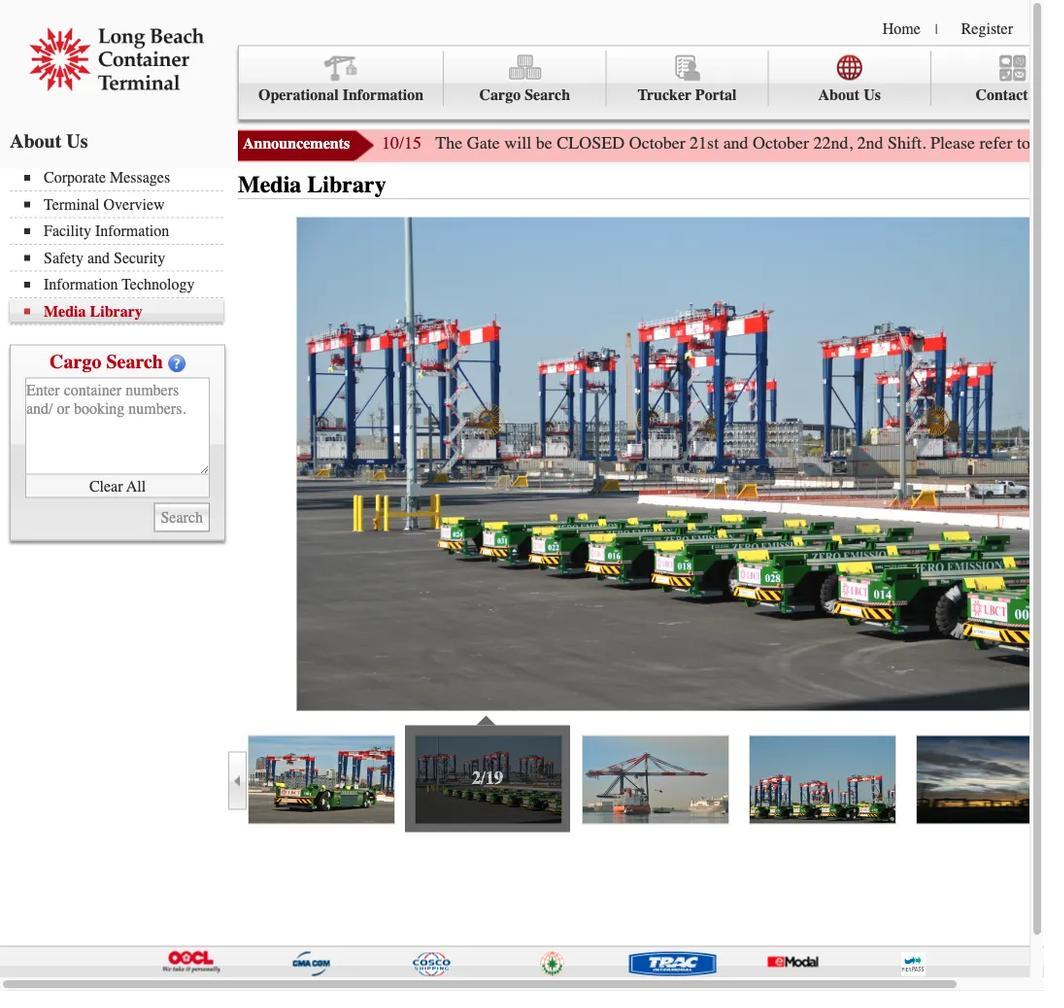 Task type: locate. For each thing, give the bounding box(es) containing it.
library down "information technology" link on the left top
[[90, 302, 143, 320]]

| right register link
[[1032, 21, 1035, 37]]

0 vertical spatial menu bar
[[238, 45, 1045, 120]]

information
[[343, 86, 424, 104], [95, 222, 169, 240], [44, 276, 118, 294]]

0 horizontal spatial october
[[629, 133, 686, 153]]

cargo search link
[[444, 51, 607, 106]]

0 vertical spatial about
[[819, 86, 860, 104]]

about us
[[819, 86, 881, 104], [10, 130, 88, 152]]

and right 'safety'
[[87, 249, 110, 267]]

|
[[936, 21, 938, 37], [1032, 21, 1035, 37]]

search down media library link
[[106, 350, 163, 373]]

0 horizontal spatial us
[[66, 130, 88, 152]]

be
[[536, 133, 553, 153]]

contact us link
[[932, 51, 1045, 106]]

1 vertical spatial cargo
[[50, 350, 101, 373]]

cargo
[[480, 86, 521, 104], [50, 350, 101, 373]]

media down 'safety'
[[44, 302, 86, 320]]

the
[[436, 133, 463, 153]]

0 vertical spatial media
[[238, 172, 302, 198]]

to
[[1018, 133, 1031, 153]]

1 vertical spatial media
[[44, 302, 86, 320]]

22nd,
[[814, 133, 853, 153]]

about up 22nd,
[[819, 86, 860, 104]]

corporate messages link
[[24, 169, 224, 187]]

overview
[[104, 195, 165, 213]]

and
[[724, 133, 749, 153], [87, 249, 110, 267]]

1 horizontal spatial us
[[864, 86, 881, 104]]

None submit
[[154, 503, 210, 532]]

media inside the corporate messages terminal overview facility information safety and security information technology media library
[[44, 302, 86, 320]]

search
[[525, 86, 571, 104], [106, 350, 163, 373]]

safety and security link
[[24, 249, 224, 267]]

2nd
[[858, 133, 884, 153]]

1 horizontal spatial search
[[525, 86, 571, 104]]

library
[[307, 172, 386, 198], [90, 302, 143, 320]]

trucker portal link
[[607, 51, 769, 106]]

0 horizontal spatial library
[[90, 302, 143, 320]]

library inside the corporate messages terminal overview facility information safety and security information technology media library
[[90, 302, 143, 320]]

refer
[[980, 133, 1013, 153]]

1 horizontal spatial october
[[753, 133, 810, 153]]

0 horizontal spatial about
[[10, 130, 62, 152]]

us up 2nd
[[864, 86, 881, 104]]

about us link
[[769, 51, 932, 106]]

cargo search down media library link
[[50, 350, 163, 373]]

terminal overview link
[[24, 195, 224, 213]]

1 horizontal spatial about us
[[819, 86, 881, 104]]

about us up corporate
[[10, 130, 88, 152]]

1 horizontal spatial menu bar
[[238, 45, 1045, 120]]

operational information link
[[239, 51, 444, 106]]

gate
[[467, 133, 500, 153]]

0 vertical spatial and
[[724, 133, 749, 153]]

information up 10/15
[[343, 86, 424, 104]]

corporate
[[44, 169, 106, 187]]

about
[[819, 86, 860, 104], [10, 130, 62, 152]]

0 horizontal spatial media
[[44, 302, 86, 320]]

1 horizontal spatial cargo
[[480, 86, 521, 104]]

cargo search
[[480, 86, 571, 104], [50, 350, 163, 373]]

about up corporate
[[10, 130, 62, 152]]

about us up 22nd,
[[819, 86, 881, 104]]

us for 'contact us' link
[[1033, 86, 1045, 104]]

0 vertical spatial cargo search
[[480, 86, 571, 104]]

0 vertical spatial library
[[307, 172, 386, 198]]

0 horizontal spatial about us
[[10, 130, 88, 152]]

21st
[[690, 133, 719, 153]]

0 horizontal spatial |
[[936, 21, 938, 37]]

please
[[931, 133, 976, 153]]

1 vertical spatial search
[[106, 350, 163, 373]]

1 horizontal spatial media
[[238, 172, 302, 198]]

clear all
[[89, 477, 146, 495]]

2 | from the left
[[1032, 21, 1035, 37]]

facility information link
[[24, 222, 224, 240]]

1 vertical spatial and
[[87, 249, 110, 267]]

cargo search up the will
[[480, 86, 571, 104]]

shift.
[[888, 133, 927, 153]]

cargo up the 'gate'
[[480, 86, 521, 104]]

all
[[126, 477, 146, 495]]

cargo down media library link
[[50, 350, 101, 373]]

1 vertical spatial library
[[90, 302, 143, 320]]

search up be
[[525, 86, 571, 104]]

| right home
[[936, 21, 938, 37]]

0 horizontal spatial menu bar
[[10, 167, 233, 325]]

media down the announcements
[[238, 172, 302, 198]]

0 horizontal spatial and
[[87, 249, 110, 267]]

october
[[629, 133, 686, 153], [753, 133, 810, 153]]

0 horizontal spatial cargo
[[50, 350, 101, 373]]

safety
[[44, 249, 83, 267]]

information down overview
[[95, 222, 169, 240]]

information down 'safety'
[[44, 276, 118, 294]]

media
[[238, 172, 302, 198], [44, 302, 86, 320]]

technology
[[122, 276, 195, 294]]

library down the announcements
[[307, 172, 386, 198]]

2 horizontal spatial us
[[1033, 86, 1045, 104]]

october left 21st
[[629, 133, 686, 153]]

menu bar containing corporate messages
[[10, 167, 233, 325]]

1 horizontal spatial library
[[307, 172, 386, 198]]

operational information
[[259, 86, 424, 104]]

0 vertical spatial search
[[525, 86, 571, 104]]

october left 22nd,
[[753, 133, 810, 153]]

0 vertical spatial cargo
[[480, 86, 521, 104]]

and right 21st
[[724, 133, 749, 153]]

information technology link
[[24, 276, 224, 294]]

us
[[864, 86, 881, 104], [1033, 86, 1045, 104], [66, 130, 88, 152]]

us up corporate
[[66, 130, 88, 152]]

menu bar
[[238, 45, 1045, 120], [10, 167, 233, 325]]

0 horizontal spatial cargo search
[[50, 350, 163, 373]]

1 vertical spatial menu bar
[[10, 167, 233, 325]]

us right contact
[[1033, 86, 1045, 104]]

1 vertical spatial cargo search
[[50, 350, 163, 373]]

1 horizontal spatial |
[[1032, 21, 1035, 37]]



Task type: describe. For each thing, give the bounding box(es) containing it.
1 vertical spatial about us
[[10, 130, 88, 152]]

1 horizontal spatial about
[[819, 86, 860, 104]]

10/15 the gate will be closed october 21st and october 22nd, 2nd shift. please refer to th
[[382, 133, 1045, 153]]

th
[[1036, 133, 1045, 153]]

1 | from the left
[[936, 21, 938, 37]]

register link
[[962, 19, 1014, 37]]

2 vertical spatial information
[[44, 276, 118, 294]]

security
[[114, 249, 166, 267]]

media library
[[238, 172, 386, 198]]

and inside the corporate messages terminal overview facility information safety and security information technology media library
[[87, 249, 110, 267]]

contact us
[[976, 86, 1045, 104]]

0 vertical spatial information
[[343, 86, 424, 104]]

menu bar containing operational information
[[238, 45, 1045, 120]]

terminal
[[44, 195, 100, 213]]

1 horizontal spatial and
[[724, 133, 749, 153]]

home
[[883, 19, 921, 37]]

1 october from the left
[[629, 133, 686, 153]]

operational
[[259, 86, 339, 104]]

2 october from the left
[[753, 133, 810, 153]]

us for about us link
[[864, 86, 881, 104]]

trucker portal
[[638, 86, 737, 104]]

corporate messages terminal overview facility information safety and security information technology media library
[[44, 169, 195, 320]]

facility
[[44, 222, 91, 240]]

1 horizontal spatial cargo search
[[480, 86, 571, 104]]

1 vertical spatial information
[[95, 222, 169, 240]]

0 horizontal spatial search
[[106, 350, 163, 373]]

10/15
[[382, 133, 422, 153]]

0 vertical spatial about us
[[819, 86, 881, 104]]

clear
[[89, 477, 123, 495]]

clear all button
[[25, 475, 210, 498]]

trucker
[[638, 86, 692, 104]]

announcements
[[243, 135, 350, 153]]

will
[[505, 133, 532, 153]]

portal
[[696, 86, 737, 104]]

1 vertical spatial about
[[10, 130, 62, 152]]

Enter container numbers and/ or booking numbers.  text field
[[25, 378, 210, 475]]

register
[[962, 19, 1014, 37]]

contact
[[976, 86, 1029, 104]]

search inside the "cargo search" link
[[525, 86, 571, 104]]

home link
[[883, 19, 921, 37]]

media library link
[[24, 302, 224, 320]]

closed
[[557, 133, 625, 153]]

2/19
[[472, 769, 503, 789]]

messages
[[110, 169, 170, 187]]



